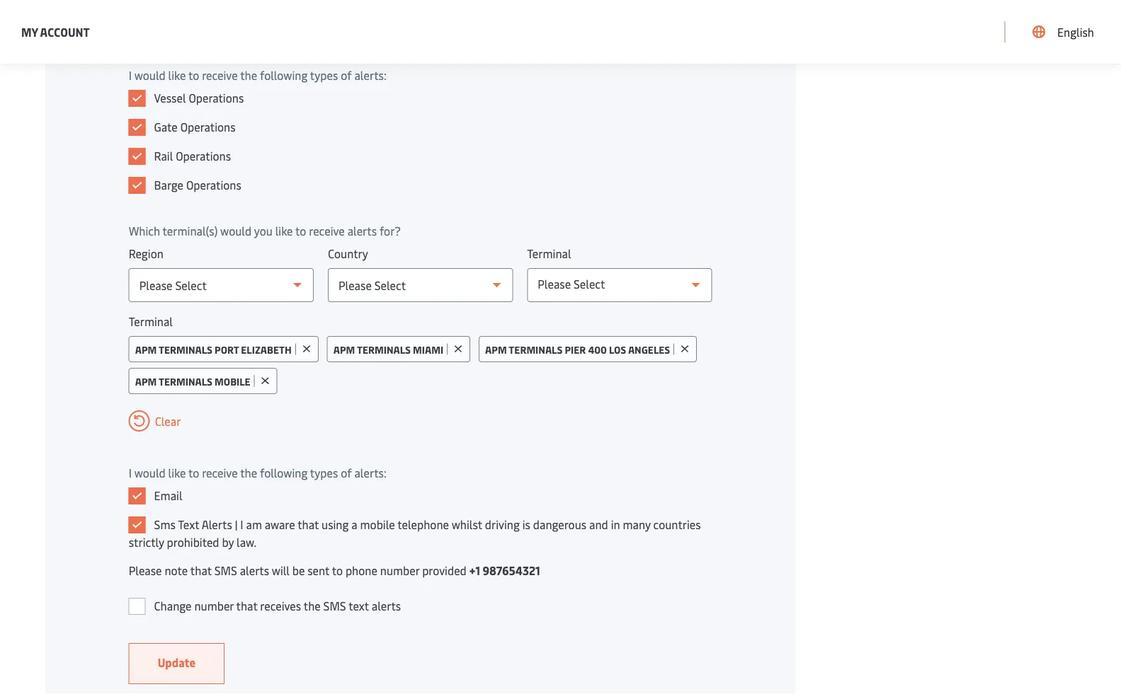 Task type: vqa. For each thing, say whether or not it's contained in the screenshot.
Change number that receives the SMS text alerts
yes



Task type: locate. For each thing, give the bounding box(es) containing it.
i right |
[[240, 517, 243, 533]]

0 horizontal spatial terminal
[[129, 314, 173, 329]]

receives
[[260, 599, 301, 614]]

receive up alerts at the bottom of the page
[[202, 466, 238, 481]]

0 vertical spatial the
[[240, 68, 257, 83]]

and
[[589, 517, 608, 533]]

0 vertical spatial following
[[260, 68, 308, 83]]

operations
[[189, 90, 244, 106], [180, 119, 235, 135], [176, 148, 231, 164], [186, 177, 241, 193]]

terminal
[[527, 246, 571, 261], [129, 314, 173, 329]]

that left using
[[298, 517, 319, 533]]

following
[[260, 68, 308, 83], [260, 466, 308, 481]]

provided
[[422, 563, 467, 579]]

elizabeth
[[241, 343, 292, 356]]

by
[[222, 535, 234, 550]]

1 vertical spatial following
[[260, 466, 308, 481]]

log out link
[[1022, 0, 1094, 42]]

apm for apm terminals pier 400 los angeles
[[485, 343, 507, 356]]

operations down vessel operations
[[180, 119, 235, 135]]

alerts:
[[354, 68, 386, 83], [354, 466, 386, 481]]

i
[[129, 68, 132, 83], [129, 466, 132, 481], [240, 517, 243, 533]]

0 vertical spatial i would like to receive the following types of alerts:
[[129, 68, 386, 83]]

please down strictly
[[129, 563, 162, 579]]

a
[[351, 517, 357, 533]]

operations up the barge operations
[[176, 148, 231, 164]]

0 vertical spatial would
[[134, 68, 166, 83]]

los
[[609, 343, 626, 356]]

alerts up "country"
[[347, 223, 377, 239]]

please select
[[538, 276, 605, 291]]

rail
[[154, 148, 173, 164]]

countries
[[653, 517, 701, 533]]

2 vertical spatial the
[[304, 599, 321, 614]]

apm terminals pier 400 los angeles button
[[479, 336, 697, 363]]

0 horizontal spatial number
[[194, 599, 234, 614]]

that left receives
[[236, 599, 257, 614]]

1 horizontal spatial that
[[236, 599, 257, 614]]

text
[[178, 517, 199, 533]]

mobile
[[360, 517, 395, 533]]

clear
[[155, 414, 181, 429]]

the
[[240, 68, 257, 83], [240, 466, 257, 481], [304, 599, 321, 614]]

0 vertical spatial of
[[341, 68, 352, 83]]

2 i would like to receive the following types of alerts: from the top
[[129, 466, 386, 481]]

terminal up please select
[[527, 246, 571, 261]]

0 horizontal spatial please
[[129, 563, 162, 579]]

sent
[[308, 563, 329, 579]]

english
[[1057, 24, 1094, 39]]

1 vertical spatial receive
[[309, 223, 345, 239]]

i would like to receive the following types of alerts: up vessel operations
[[129, 68, 386, 83]]

port
[[215, 343, 239, 356]]

of
[[341, 68, 352, 83], [341, 466, 352, 481]]

1 vertical spatial types
[[310, 466, 338, 481]]

please
[[538, 276, 571, 291], [129, 563, 162, 579]]

i would like to receive the following types of alerts: up am
[[129, 466, 386, 481]]

receive
[[202, 68, 238, 83], [309, 223, 345, 239], [202, 466, 238, 481]]

country
[[328, 246, 368, 261]]

i up vessel operations option
[[129, 68, 132, 83]]

|
[[235, 517, 238, 533]]

number right phone
[[380, 563, 419, 579]]

which
[[129, 223, 160, 239]]

2 vertical spatial that
[[236, 599, 257, 614]]

alerts right text on the bottom
[[372, 599, 401, 614]]

i inside sms text alerts | i am aware that using a mobile telephone whilst driving is dangerous and in many countries strictly prohibited by law.
[[240, 517, 243, 533]]

i would like to receive the following types of alerts:
[[129, 68, 386, 83], [129, 466, 386, 481]]

2 vertical spatial alerts
[[372, 599, 401, 614]]

dangerous
[[533, 517, 587, 533]]

1 vertical spatial of
[[341, 466, 352, 481]]

miami
[[413, 343, 443, 356]]

0 vertical spatial alerts:
[[354, 68, 386, 83]]

like up email
[[168, 466, 186, 481]]

+1
[[469, 563, 480, 579]]

sms text alerts | i am aware that using a mobile telephone whilst driving is dangerous and in many countries strictly prohibited by law.
[[129, 517, 701, 550]]

terminals for pier
[[509, 343, 563, 356]]

0 vertical spatial i
[[129, 68, 132, 83]]

terminal down region
[[129, 314, 173, 329]]

types
[[310, 68, 338, 83], [310, 466, 338, 481]]

number right change
[[194, 599, 234, 614]]

i up email checkbox
[[129, 466, 132, 481]]

apm
[[135, 343, 157, 356], [333, 343, 355, 356], [485, 343, 507, 356], [135, 375, 157, 388]]

alerts left will
[[240, 563, 269, 579]]

telephone
[[398, 517, 449, 533]]

receive up vessel operations
[[202, 68, 238, 83]]

0 vertical spatial alerts
[[347, 223, 377, 239]]

1 horizontal spatial please
[[538, 276, 571, 291]]

my account
[[21, 24, 90, 39]]

terminals left the miami
[[357, 343, 411, 356]]

Barge Operations checkbox
[[129, 177, 146, 194]]

0 horizontal spatial that
[[190, 563, 212, 579]]

would up email checkbox
[[134, 466, 166, 481]]

0 vertical spatial sms
[[214, 563, 237, 579]]

which terminal(s) would you like to receive alerts for?
[[129, 223, 401, 239]]

apm for apm terminals mobile
[[135, 375, 157, 388]]

operations down rail operations at the left
[[186, 177, 241, 193]]

terminals for port
[[159, 343, 212, 356]]

terminals left pier at the right of page
[[509, 343, 563, 356]]

number
[[380, 563, 419, 579], [194, 599, 234, 614]]

would up vessel operations option
[[134, 68, 166, 83]]

1 vertical spatial please
[[129, 563, 162, 579]]

that right note
[[190, 563, 212, 579]]

apm terminals mobile
[[135, 375, 250, 388]]

987654321
[[483, 563, 540, 579]]

terminals up "apm terminals mobile"
[[159, 343, 212, 356]]

sms
[[214, 563, 237, 579], [323, 599, 346, 614]]

the up vessel operations
[[240, 68, 257, 83]]

whilst
[[452, 517, 482, 533]]

1 of from the top
[[341, 68, 352, 83]]

you
[[254, 223, 273, 239]]

0 vertical spatial types
[[310, 68, 338, 83]]

please left select
[[538, 276, 571, 291]]

sms down 'by' on the bottom left of the page
[[214, 563, 237, 579]]

1 vertical spatial that
[[190, 563, 212, 579]]

update
[[158, 655, 196, 671]]

0 horizontal spatial sms
[[214, 563, 237, 579]]

0 vertical spatial please
[[538, 276, 571, 291]]

strictly
[[129, 535, 164, 550]]

rail operations
[[154, 148, 231, 164]]

terminals down 'apm terminals port elizabeth' at left
[[159, 375, 212, 388]]

1 horizontal spatial sms
[[323, 599, 346, 614]]

would
[[134, 68, 166, 83], [220, 223, 251, 239], [134, 466, 166, 481]]

1 vertical spatial like
[[275, 223, 293, 239]]

alerts
[[347, 223, 377, 239], [240, 563, 269, 579], [372, 599, 401, 614]]

change
[[154, 599, 192, 614]]

to right the sent
[[332, 563, 343, 579]]

apm terminals port elizabeth
[[135, 343, 292, 356]]

vessel operations
[[154, 90, 244, 106]]

the right receives
[[304, 599, 321, 614]]

operations up the gate operations
[[189, 90, 244, 106]]

like
[[168, 68, 186, 83], [275, 223, 293, 239], [168, 466, 186, 481]]

2 following from the top
[[260, 466, 308, 481]]

my
[[21, 24, 38, 39]]

1 vertical spatial i would like to receive the following types of alerts:
[[129, 466, 386, 481]]

to
[[188, 68, 199, 83], [295, 223, 306, 239], [188, 466, 199, 481], [332, 563, 343, 579]]

that
[[298, 517, 319, 533], [190, 563, 212, 579], [236, 599, 257, 614]]

Email checkbox
[[129, 488, 146, 505]]

angeles
[[628, 343, 670, 356]]

0 vertical spatial number
[[380, 563, 419, 579]]

0 vertical spatial that
[[298, 517, 319, 533]]

2 vertical spatial i
[[240, 517, 243, 533]]

operations for rail operations
[[176, 148, 231, 164]]

like up vessel
[[168, 68, 186, 83]]

1 vertical spatial alerts:
[[354, 466, 386, 481]]

Vessel Operations checkbox
[[129, 90, 146, 107]]

1 vertical spatial i
[[129, 466, 132, 481]]

the up am
[[240, 466, 257, 481]]

gate
[[154, 119, 178, 135]]

be
[[292, 563, 305, 579]]

like right 'you'
[[275, 223, 293, 239]]

to right 'you'
[[295, 223, 306, 239]]

terminals
[[159, 343, 212, 356], [357, 343, 411, 356], [509, 343, 563, 356], [159, 375, 212, 388]]

sms left text on the bottom
[[323, 599, 346, 614]]

pier
[[565, 343, 586, 356]]

receive up "country"
[[309, 223, 345, 239]]

2 horizontal spatial that
[[298, 517, 319, 533]]

1 vertical spatial number
[[194, 599, 234, 614]]

would left 'you'
[[220, 223, 251, 239]]

please for please select
[[538, 276, 571, 291]]

1 horizontal spatial terminal
[[527, 246, 571, 261]]



Task type: describe. For each thing, give the bounding box(es) containing it.
alerts for the
[[372, 599, 401, 614]]

barge
[[154, 177, 183, 193]]

log out
[[1056, 13, 1094, 28]]

Rail Operations checkbox
[[129, 148, 146, 165]]

2 vertical spatial receive
[[202, 466, 238, 481]]

gate operations
[[154, 119, 235, 135]]

update button
[[129, 644, 225, 685]]

alerts
[[202, 517, 232, 533]]

barge operations
[[154, 177, 241, 193]]

0 vertical spatial terminal
[[527, 246, 571, 261]]

for?
[[380, 223, 401, 239]]

using
[[322, 517, 349, 533]]

terminals for mobile
[[159, 375, 212, 388]]

operations for vessel operations
[[189, 90, 244, 106]]

email
[[154, 488, 182, 504]]

many
[[623, 517, 651, 533]]

Gate Operations checkbox
[[129, 119, 146, 136]]

clear button
[[129, 411, 181, 432]]

text
[[349, 599, 369, 614]]

vessel
[[154, 90, 186, 106]]

will
[[272, 563, 290, 579]]

1 vertical spatial the
[[240, 466, 257, 481]]

1 vertical spatial sms
[[323, 599, 346, 614]]

2 types from the top
[[310, 466, 338, 481]]

1 following from the top
[[260, 68, 308, 83]]

change number that receives the sms text alerts
[[154, 599, 401, 614]]

english button
[[1033, 0, 1094, 64]]

out
[[1077, 13, 1094, 28]]

note
[[165, 563, 188, 579]]

terminals for miami
[[357, 343, 411, 356]]

operations for gate operations
[[180, 119, 235, 135]]

driving
[[485, 517, 520, 533]]

please for please note that sms alerts will be sent to phone number provided +1 987654321
[[129, 563, 162, 579]]

law.
[[237, 535, 257, 550]]

am
[[246, 517, 262, 533]]

to up vessel operations
[[188, 68, 199, 83]]

that for sms
[[190, 563, 212, 579]]

is
[[522, 517, 530, 533]]

400
[[588, 343, 607, 356]]

1 types from the top
[[310, 68, 338, 83]]

1 horizontal spatial number
[[380, 563, 419, 579]]

2 vertical spatial like
[[168, 466, 186, 481]]

Change number that receives the SMS text alerts checkbox
[[129, 598, 146, 615]]

to up 'text'
[[188, 466, 199, 481]]

1 vertical spatial alerts
[[240, 563, 269, 579]]

0 vertical spatial like
[[168, 68, 186, 83]]

apm for apm terminals port elizabeth
[[135, 343, 157, 356]]

Sms Text Alerts | I am aware that using a mobile telephone whilst driving is dangerous and in many countries strictly prohibited by law. checkbox
[[129, 517, 146, 534]]

alerts for like
[[347, 223, 377, 239]]

aware
[[265, 517, 295, 533]]

that for receives
[[236, 599, 257, 614]]

apm terminals miami button
[[327, 336, 470, 363]]

2 vertical spatial would
[[134, 466, 166, 481]]

please note that sms alerts will be sent to phone number provided +1 987654321
[[129, 563, 540, 579]]

apm terminals miami
[[333, 343, 443, 356]]

1 vertical spatial would
[[220, 223, 251, 239]]

1 vertical spatial terminal
[[129, 314, 173, 329]]

phone
[[346, 563, 377, 579]]

prohibited
[[167, 535, 219, 550]]

operations for barge operations
[[186, 177, 241, 193]]

sms
[[154, 517, 176, 533]]

2 alerts: from the top
[[354, 466, 386, 481]]

apm terminals mobile button
[[129, 368, 277, 394]]

0 vertical spatial receive
[[202, 68, 238, 83]]

select
[[574, 276, 605, 291]]

1 alerts: from the top
[[354, 68, 386, 83]]

apm terminals port elizabeth button
[[129, 336, 319, 363]]

my account link
[[21, 23, 90, 41]]

that inside sms text alerts | i am aware that using a mobile telephone whilst driving is dangerous and in many countries strictly prohibited by law.
[[298, 517, 319, 533]]

account
[[40, 24, 90, 39]]

apm terminals pier 400 los angeles
[[485, 343, 670, 356]]

1 i would like to receive the following types of alerts: from the top
[[129, 68, 386, 83]]

2 of from the top
[[341, 466, 352, 481]]

in
[[611, 517, 620, 533]]

apm for apm terminals miami
[[333, 343, 355, 356]]

mobile
[[215, 375, 250, 388]]

region
[[129, 246, 163, 261]]

terminal(s)
[[163, 223, 218, 239]]

log
[[1056, 13, 1074, 28]]



